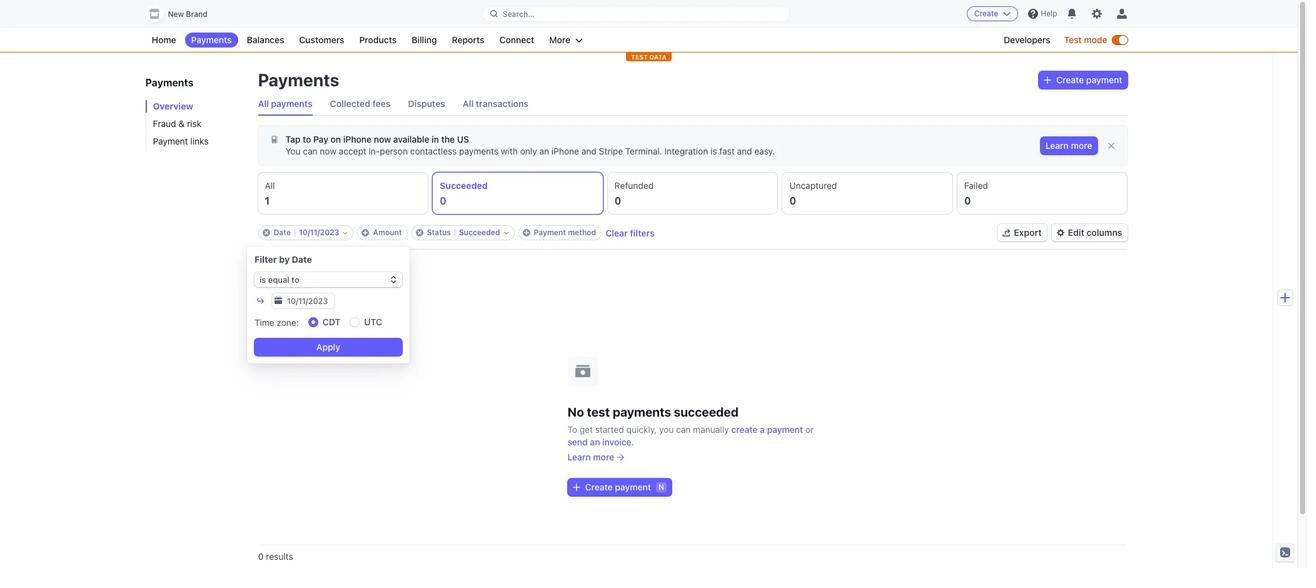 Task type: locate. For each thing, give the bounding box(es) containing it.
svg image
[[1044, 76, 1052, 84], [271, 136, 278, 143]]

learn more
[[1046, 140, 1093, 151], [568, 451, 615, 462]]

payments down brand on the top of the page
[[191, 34, 232, 45]]

clear filters toolbar
[[258, 225, 655, 240]]

1 horizontal spatial create
[[975, 9, 999, 18]]

succeeded down contactless at the left of the page
[[440, 180, 488, 191]]

tab list containing all payments
[[258, 93, 1128, 116]]

0 vertical spatial create payment
[[1057, 74, 1123, 85]]

to
[[303, 134, 311, 145]]

test
[[587, 405, 610, 419]]

payment right a
[[767, 424, 803, 435]]

0 up status
[[440, 195, 447, 206]]

new brand button
[[145, 5, 220, 23]]

0 horizontal spatial and
[[582, 146, 597, 156]]

payments up overview
[[145, 77, 194, 88]]

2 vertical spatial payment
[[615, 481, 651, 492]]

0 vertical spatial an
[[540, 146, 549, 156]]

collected
[[330, 98, 370, 109]]

disputes link
[[408, 93, 445, 115]]

learn
[[1046, 140, 1069, 151], [568, 451, 591, 462]]

0 horizontal spatial more
[[593, 451, 615, 462]]

collected fees
[[330, 98, 391, 109]]

with
[[501, 146, 518, 156]]

an right only
[[540, 146, 549, 156]]

payment for payment links
[[153, 136, 188, 146]]

fraud
[[153, 118, 176, 129]]

1 tab list from the top
[[258, 93, 1128, 116]]

1 horizontal spatial learn more link
[[1041, 137, 1098, 155]]

svg image
[[573, 483, 580, 491]]

now
[[374, 134, 391, 145], [320, 146, 337, 156]]

export button
[[998, 224, 1047, 242]]

1 vertical spatial date
[[292, 254, 312, 265]]

now up in-
[[374, 134, 391, 145]]

amount
[[373, 228, 402, 237]]

invoice
[[603, 436, 632, 447]]

can right you at right
[[676, 424, 691, 435]]

0 horizontal spatial payment
[[615, 481, 651, 492]]

create payment for create payment button
[[585, 481, 651, 492]]

0 vertical spatial payments
[[271, 98, 313, 109]]

payment inside button
[[615, 481, 651, 492]]

create right svg image at bottom left
[[585, 481, 613, 492]]

create for create payment popup button
[[1057, 74, 1084, 85]]

zone:
[[277, 317, 299, 328]]

1 horizontal spatial payment
[[534, 228, 566, 237]]

0 horizontal spatial can
[[303, 146, 318, 156]]

succeeded inside clear filters toolbar
[[459, 228, 500, 237]]

fraud & risk
[[153, 118, 202, 129]]

by
[[279, 254, 290, 265]]

person
[[380, 146, 408, 156]]

and
[[582, 146, 597, 156], [737, 146, 752, 156]]

date right the remove date image
[[274, 228, 291, 237]]

0 horizontal spatial payment
[[153, 136, 188, 146]]

0 vertical spatial create
[[975, 9, 999, 18]]

succeeded
[[440, 180, 488, 191], [459, 228, 500, 237]]

1 vertical spatial tab list
[[258, 173, 1128, 214]]

0 vertical spatial now
[[374, 134, 391, 145]]

svg image inside create payment popup button
[[1044, 76, 1052, 84]]

iphone up accept
[[343, 134, 372, 145]]

payments up tap
[[271, 98, 313, 109]]

no test payments succeeded
[[568, 405, 739, 419]]

create payment button
[[568, 478, 672, 496]]

edit columns button
[[1052, 224, 1128, 242]]

0 vertical spatial iphone
[[343, 134, 372, 145]]

0 down refunded
[[615, 195, 622, 206]]

an down get
[[590, 436, 600, 447]]

create payment button
[[1039, 71, 1128, 89]]

all payments
[[258, 98, 313, 109]]

0 horizontal spatial learn
[[568, 451, 591, 462]]

0 horizontal spatial payments
[[271, 98, 313, 109]]

all for 1
[[265, 180, 275, 191]]

1 vertical spatial create
[[1057, 74, 1084, 85]]

tab list
[[258, 93, 1128, 116], [258, 173, 1128, 214]]

payment
[[153, 136, 188, 146], [534, 228, 566, 237]]

0
[[440, 195, 447, 206], [615, 195, 622, 206], [790, 195, 796, 206], [965, 195, 971, 206], [258, 551, 264, 562]]

help
[[1041, 9, 1058, 18]]

clear filters button
[[606, 227, 655, 238]]

0 vertical spatial date
[[274, 228, 291, 237]]

2 tab list from the top
[[258, 173, 1128, 214]]

0 horizontal spatial learn more
[[568, 451, 615, 462]]

svg image left tap
[[271, 136, 278, 143]]

0 inside uncaptured 0
[[790, 195, 796, 206]]

send an invoice link
[[568, 436, 632, 448]]

to
[[568, 424, 578, 435]]

payment right add payment method image
[[534, 228, 566, 237]]

2 horizontal spatial payment
[[1087, 74, 1123, 85]]

2 horizontal spatial payments
[[613, 405, 671, 419]]

risk
[[187, 118, 202, 129]]

0 for succeeded 0
[[440, 195, 447, 206]]

payment down mode
[[1087, 74, 1123, 85]]

can
[[303, 146, 318, 156], [676, 424, 691, 435]]

all for transactions
[[463, 98, 474, 109]]

time
[[255, 317, 275, 328]]

0 horizontal spatial an
[[540, 146, 549, 156]]

1 vertical spatial succeeded
[[459, 228, 500, 237]]

results
[[266, 551, 293, 562]]

payments
[[271, 98, 313, 109], [459, 146, 499, 156], [613, 405, 671, 419]]

1 vertical spatial now
[[320, 146, 337, 156]]

1 horizontal spatial svg image
[[1044, 76, 1052, 84]]

1 horizontal spatial iphone
[[552, 146, 579, 156]]

create payment right svg image at bottom left
[[585, 481, 651, 492]]

cdt
[[323, 317, 341, 327]]

1 horizontal spatial create payment
[[1057, 74, 1123, 85]]

0 for uncaptured 0
[[790, 195, 796, 206]]

0 vertical spatial more
[[1072, 140, 1093, 151]]

more
[[1072, 140, 1093, 151], [593, 451, 615, 462]]

1 vertical spatial create payment
[[585, 481, 651, 492]]

all payments link
[[258, 93, 313, 115]]

1 horizontal spatial an
[[590, 436, 600, 447]]

now down pay
[[320, 146, 337, 156]]

create inside popup button
[[1057, 74, 1084, 85]]

an inside 'to get started quickly, you can manually create a payment or send an invoice .'
[[590, 436, 600, 447]]

test mode
[[1065, 34, 1108, 45]]

date right by
[[292, 254, 312, 265]]

data
[[650, 53, 667, 61]]

terminal.
[[626, 146, 662, 156]]

1 vertical spatial can
[[676, 424, 691, 435]]

0 horizontal spatial svg image
[[271, 136, 278, 143]]

1 horizontal spatial payments
[[459, 146, 499, 156]]

0 vertical spatial payment
[[153, 136, 188, 146]]

0 inside "succeeded 0"
[[440, 195, 447, 206]]

an
[[540, 146, 549, 156], [590, 436, 600, 447]]

0 vertical spatial can
[[303, 146, 318, 156]]

create payment inside popup button
[[1057, 74, 1123, 85]]

create down test
[[1057, 74, 1084, 85]]

create inside button
[[585, 481, 613, 492]]

home link
[[145, 33, 182, 48]]

payment inside clear filters toolbar
[[534, 228, 566, 237]]

.
[[632, 436, 634, 447]]

payment for create payment button
[[615, 481, 651, 492]]

1 horizontal spatial and
[[737, 146, 752, 156]]

create payment inside button
[[585, 481, 651, 492]]

2 horizontal spatial create
[[1057, 74, 1084, 85]]

only
[[520, 146, 537, 156]]

reports
[[452, 34, 485, 45]]

customers link
[[293, 33, 351, 48]]

the
[[441, 134, 455, 145]]

you
[[659, 424, 674, 435]]

0 vertical spatial tab list
[[258, 93, 1128, 116]]

0 horizontal spatial create payment
[[585, 481, 651, 492]]

create payment down test mode
[[1057, 74, 1123, 85]]

1 horizontal spatial payment
[[767, 424, 803, 435]]

payments down us in the top left of the page
[[459, 146, 499, 156]]

0 vertical spatial payment
[[1087, 74, 1123, 85]]

1 vertical spatial learn more link
[[568, 451, 625, 463]]

0 horizontal spatial create
[[585, 481, 613, 492]]

can down to
[[303, 146, 318, 156]]

and right fast
[[737, 146, 752, 156]]

1 horizontal spatial can
[[676, 424, 691, 435]]

0 inside refunded 0
[[615, 195, 622, 206]]

1 vertical spatial svg image
[[271, 136, 278, 143]]

payment down the .
[[615, 481, 651, 492]]

1 vertical spatial an
[[590, 436, 600, 447]]

iphone right only
[[552, 146, 579, 156]]

remove status image
[[416, 229, 423, 237]]

create
[[732, 424, 758, 435]]

more
[[550, 34, 571, 45]]

1 horizontal spatial learn more
[[1046, 140, 1093, 151]]

1 vertical spatial learn
[[568, 451, 591, 462]]

2 vertical spatial create
[[585, 481, 613, 492]]

1 horizontal spatial learn
[[1046, 140, 1069, 151]]

clear filters
[[606, 227, 655, 238]]

and left stripe
[[582, 146, 597, 156]]

0 vertical spatial learn more
[[1046, 140, 1093, 151]]

integration
[[665, 146, 708, 156]]

0 vertical spatial learn more link
[[1041, 137, 1098, 155]]

refunded
[[615, 180, 654, 191]]

payment
[[1087, 74, 1123, 85], [767, 424, 803, 435], [615, 481, 651, 492]]

can inside 'to get started quickly, you can manually create a payment or send an invoice .'
[[676, 424, 691, 435]]

pay
[[313, 134, 328, 145]]

1 vertical spatial iphone
[[552, 146, 579, 156]]

billing
[[412, 34, 437, 45]]

0 left 'results' on the left bottom of page
[[258, 551, 264, 562]]

payment for create payment popup button
[[1087, 74, 1123, 85]]

tab list up "integration"
[[258, 93, 1128, 116]]

payment down fraud
[[153, 136, 188, 146]]

svg image down developers link at top right
[[1044, 76, 1052, 84]]

create up developers link at top right
[[975, 9, 999, 18]]

0 inside failed 0
[[965, 195, 971, 206]]

new brand
[[168, 9, 208, 19]]

2 and from the left
[[737, 146, 752, 156]]

all for payments
[[258, 98, 269, 109]]

succeeded left edit status icon
[[459, 228, 500, 237]]

all
[[258, 98, 269, 109], [463, 98, 474, 109], [265, 180, 275, 191]]

create payment
[[1057, 74, 1123, 85], [585, 481, 651, 492]]

payments up "quickly,"
[[613, 405, 671, 419]]

1 vertical spatial payment
[[534, 228, 566, 237]]

iphone
[[343, 134, 372, 145], [552, 146, 579, 156]]

date inside clear filters toolbar
[[274, 228, 291, 237]]

payment for payment method
[[534, 228, 566, 237]]

help button
[[1024, 4, 1063, 24]]

1 vertical spatial payments
[[459, 146, 499, 156]]

tab list down "integration"
[[258, 173, 1128, 214]]

test
[[631, 53, 648, 61]]

1 vertical spatial payment
[[767, 424, 803, 435]]

1 horizontal spatial more
[[1072, 140, 1093, 151]]

0 horizontal spatial date
[[274, 228, 291, 237]]

get
[[580, 424, 593, 435]]

0 down 'failed'
[[965, 195, 971, 206]]

0 down uncaptured
[[790, 195, 796, 206]]

all transactions
[[463, 98, 529, 109]]

payment inside popup button
[[1087, 74, 1123, 85]]

0 vertical spatial svg image
[[1044, 76, 1052, 84]]

date
[[274, 228, 291, 237], [292, 254, 312, 265]]

0 vertical spatial succeeded
[[440, 180, 488, 191]]

None text field
[[282, 293, 335, 308]]

status
[[427, 228, 451, 237]]



Task type: vqa. For each thing, say whether or not it's contained in the screenshot.
Search "text box"
no



Task type: describe. For each thing, give the bounding box(es) containing it.
1 vertical spatial more
[[593, 451, 615, 462]]

filters
[[630, 227, 655, 238]]

customers
[[299, 34, 344, 45]]

available
[[393, 134, 430, 145]]

1 and from the left
[[582, 146, 597, 156]]

balances
[[247, 34, 284, 45]]

tap
[[286, 134, 301, 145]]

on
[[331, 134, 341, 145]]

balances link
[[241, 33, 291, 48]]

tap to pay on iphone now available in the us you can now accept in-person contactless payments with only an iphone and stripe terminal. integration is fast and easy.
[[286, 134, 775, 156]]

1
[[265, 195, 270, 206]]

us
[[457, 134, 469, 145]]

create button
[[967, 6, 1019, 21]]

products
[[359, 34, 397, 45]]

2 vertical spatial payments
[[613, 405, 671, 419]]

0 horizontal spatial learn more link
[[568, 451, 625, 463]]

connect
[[500, 34, 535, 45]]

filter
[[255, 254, 277, 265]]

succeeded for succeeded
[[459, 228, 500, 237]]

fraud & risk link
[[145, 118, 246, 130]]

edit
[[1068, 227, 1085, 238]]

products link
[[353, 33, 403, 48]]

edit date image
[[343, 230, 348, 235]]

1 vertical spatial learn more
[[568, 451, 615, 462]]

time zone:
[[255, 317, 299, 328]]

developers
[[1004, 34, 1051, 45]]

Search… search field
[[483, 6, 790, 22]]

remove date image
[[262, 229, 270, 237]]

1 horizontal spatial now
[[374, 134, 391, 145]]

mode
[[1084, 34, 1108, 45]]

new
[[168, 9, 184, 19]]

payments link
[[185, 33, 238, 48]]

method
[[568, 228, 596, 237]]

0 results
[[258, 551, 293, 562]]

create payment for create payment popup button
[[1057, 74, 1123, 85]]

succeeded
[[674, 405, 739, 419]]

stripe
[[599, 146, 623, 156]]

fees
[[373, 98, 391, 109]]

reports link
[[446, 33, 491, 48]]

edit status image
[[504, 230, 509, 235]]

disputes
[[408, 98, 445, 109]]

in-
[[369, 146, 380, 156]]

clear
[[606, 227, 628, 238]]

you
[[286, 146, 301, 156]]

send
[[568, 436, 588, 447]]

refunded 0
[[615, 180, 654, 206]]

in
[[432, 134, 439, 145]]

add payment method image
[[523, 229, 530, 237]]

quickly,
[[627, 424, 657, 435]]

add amount image
[[362, 229, 369, 237]]

Search… text field
[[483, 6, 790, 22]]

payment inside 'to get started quickly, you can manually create a payment or send an invoice .'
[[767, 424, 803, 435]]

more button
[[543, 33, 590, 48]]

fast
[[720, 146, 735, 156]]

create inside button
[[975, 9, 999, 18]]

edit columns
[[1068, 227, 1123, 238]]

failed
[[965, 180, 988, 191]]

to get started quickly, you can manually create a payment or send an invoice .
[[568, 424, 814, 447]]

create for create payment button
[[585, 481, 613, 492]]

0 for failed 0
[[965, 195, 971, 206]]

developers link
[[998, 33, 1057, 48]]

utc
[[364, 317, 382, 327]]

started
[[595, 424, 624, 435]]

or
[[806, 424, 814, 435]]

payment links
[[153, 136, 209, 146]]

0 horizontal spatial now
[[320, 146, 337, 156]]

home
[[152, 34, 176, 45]]

billing link
[[406, 33, 443, 48]]

search…
[[503, 9, 535, 18]]

payments up all payments
[[258, 69, 339, 90]]

0 for refunded 0
[[615, 195, 622, 206]]

test data
[[631, 53, 667, 61]]

transactions
[[476, 98, 529, 109]]

a
[[760, 424, 765, 435]]

collected fees link
[[330, 93, 391, 115]]

failed 0
[[965, 180, 988, 206]]

is
[[711, 146, 717, 156]]

links
[[190, 136, 209, 146]]

0 horizontal spatial iphone
[[343, 134, 372, 145]]

connect link
[[493, 33, 541, 48]]

1 horizontal spatial date
[[292, 254, 312, 265]]

0 vertical spatial learn
[[1046, 140, 1069, 151]]

overview link
[[145, 100, 246, 113]]

can inside tap to pay on iphone now available in the us you can now accept in-person contactless payments with only an iphone and stripe terminal. integration is fast and easy.
[[303, 146, 318, 156]]

manually
[[693, 424, 729, 435]]

payments inside tap to pay on iphone now available in the us you can now accept in-person contactless payments with only an iphone and stripe terminal. integration is fast and easy.
[[459, 146, 499, 156]]

10/11/2023
[[299, 228, 339, 237]]

tab list containing 1
[[258, 173, 1128, 214]]

all 1
[[265, 180, 275, 206]]

apply button
[[255, 339, 402, 356]]

&
[[179, 118, 185, 129]]

no
[[568, 405, 584, 419]]

overview
[[153, 101, 193, 111]]

brand
[[186, 9, 208, 19]]

easy.
[[755, 146, 775, 156]]

an inside tap to pay on iphone now available in the us you can now accept in-person contactless payments with only an iphone and stripe terminal. integration is fast and easy.
[[540, 146, 549, 156]]

payment method
[[534, 228, 596, 237]]

uncaptured 0
[[790, 180, 837, 206]]

succeeded for succeeded 0
[[440, 180, 488, 191]]

export
[[1014, 227, 1042, 238]]



